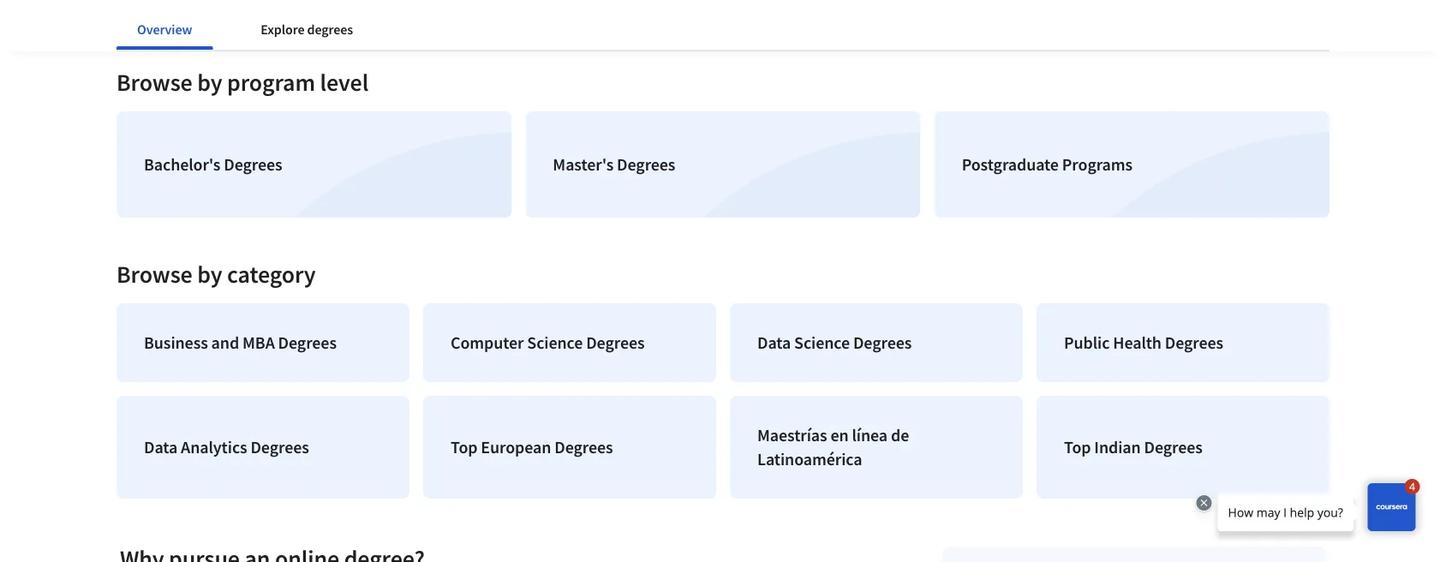 Task type: describe. For each thing, give the bounding box(es) containing it.
overview button
[[117, 9, 213, 50]]

línea
[[852, 425, 888, 446]]

business
[[144, 332, 208, 353]]

degrees inside "link"
[[617, 154, 676, 175]]

explore degrees button
[[240, 9, 374, 50]]

data analytics degrees link
[[117, 396, 410, 499]]

explore degrees
[[261, 21, 353, 38]]

public health degrees link
[[1037, 303, 1330, 382]]

and
[[211, 332, 239, 353]]

top for top indian degrees
[[1065, 437, 1092, 458]]

bachelor's degrees
[[144, 154, 283, 175]]

browse by category
[[117, 259, 316, 289]]

maestrías en línea de latinoamérica link
[[730, 396, 1023, 499]]

tab list containing overview
[[117, 9, 401, 50]]

data for data analytics degrees
[[144, 437, 178, 458]]

browse by program level
[[117, 67, 369, 97]]

maestrías en línea de latinoamérica
[[758, 425, 910, 470]]

top european degrees
[[451, 437, 613, 458]]

computer
[[451, 332, 524, 353]]

degrees for top european degrees
[[555, 437, 613, 458]]

level
[[320, 67, 369, 97]]

business and mba degrees
[[144, 332, 337, 353]]

degrees for public health degrees
[[1166, 332, 1224, 353]]

program
[[227, 67, 315, 97]]

postgraduate programs link
[[935, 111, 1330, 218]]

top european degrees link
[[423, 396, 717, 499]]

category
[[227, 259, 316, 289]]

master's
[[553, 154, 614, 175]]

bachelor's degrees link
[[117, 111, 512, 218]]

by for program
[[197, 67, 222, 97]]

analytics
[[181, 437, 247, 458]]

list for browse by program level
[[110, 104, 1337, 224]]

european
[[481, 437, 551, 458]]

top for top european degrees
[[451, 437, 478, 458]]

computer science degrees
[[451, 332, 645, 353]]

overview
[[137, 21, 192, 38]]

data science degrees
[[758, 332, 912, 353]]



Task type: vqa. For each thing, say whether or not it's contained in the screenshot.
the right University of Illinois at Urbana-Champaign image
no



Task type: locate. For each thing, give the bounding box(es) containing it.
0 horizontal spatial data
[[144, 437, 178, 458]]

health
[[1114, 332, 1162, 353]]

top
[[451, 437, 478, 458], [1065, 437, 1092, 458]]

degrees
[[224, 154, 283, 175], [617, 154, 676, 175], [278, 332, 337, 353], [586, 332, 645, 353], [854, 332, 912, 353], [1166, 332, 1224, 353], [251, 437, 309, 458], [555, 437, 613, 458], [1145, 437, 1203, 458]]

1 vertical spatial list
[[110, 296, 1337, 506]]

1 horizontal spatial top
[[1065, 437, 1092, 458]]

by left category
[[197, 259, 222, 289]]

master's degrees
[[553, 154, 676, 175]]

postgraduate
[[962, 154, 1059, 175]]

latinoamérica
[[758, 449, 863, 470]]

data for data science degrees
[[758, 332, 791, 353]]

1 vertical spatial data
[[144, 437, 178, 458]]

1 horizontal spatial science
[[795, 332, 850, 353]]

programs
[[1063, 154, 1133, 175]]

degrees
[[307, 21, 353, 38]]

1 vertical spatial browse
[[117, 259, 193, 289]]

0 vertical spatial list
[[110, 104, 1337, 224]]

top left european
[[451, 437, 478, 458]]

top left indian
[[1065, 437, 1092, 458]]

list for browse by category
[[110, 296, 1337, 506]]

list
[[110, 104, 1337, 224], [110, 296, 1337, 506]]

computer science degrees link
[[423, 303, 717, 382]]

browse up business
[[117, 259, 193, 289]]

science for data
[[795, 332, 850, 353]]

0 horizontal spatial science
[[527, 332, 583, 353]]

tab list
[[117, 9, 401, 50]]

list containing bachelor's degrees
[[110, 104, 1337, 224]]

degrees for computer science degrees
[[586, 332, 645, 353]]

bachelor's
[[144, 154, 221, 175]]

browse down overview
[[117, 67, 193, 97]]

degrees for top indian degrees
[[1145, 437, 1203, 458]]

explore
[[261, 21, 305, 38]]

data science degrees link
[[730, 303, 1023, 382]]

1 science from the left
[[527, 332, 583, 353]]

science for computer
[[527, 332, 583, 353]]

0 horizontal spatial top
[[451, 437, 478, 458]]

1 top from the left
[[451, 437, 478, 458]]

0 vertical spatial browse
[[117, 67, 193, 97]]

by
[[197, 67, 222, 97], [197, 259, 222, 289]]

data
[[758, 332, 791, 353], [144, 437, 178, 458]]

2 top from the left
[[1065, 437, 1092, 458]]

maestrías
[[758, 425, 828, 446]]

browse
[[117, 67, 193, 97], [117, 259, 193, 289]]

public health degrees
[[1065, 332, 1224, 353]]

browse for browse by program level
[[117, 67, 193, 97]]

data analytics degrees
[[144, 437, 309, 458]]

degrees for data science degrees
[[854, 332, 912, 353]]

0 vertical spatial by
[[197, 67, 222, 97]]

top indian degrees
[[1065, 437, 1203, 458]]

de
[[891, 425, 910, 446]]

1 by from the top
[[197, 67, 222, 97]]

public
[[1065, 332, 1110, 353]]

1 horizontal spatial data
[[758, 332, 791, 353]]

top indian degrees link
[[1037, 396, 1330, 499]]

2 science from the left
[[795, 332, 850, 353]]

list containing business and mba degrees
[[110, 296, 1337, 506]]

1 list from the top
[[110, 104, 1337, 224]]

master's degrees link
[[526, 111, 921, 218]]

degrees for data analytics degrees
[[251, 437, 309, 458]]

postgraduate programs
[[962, 154, 1133, 175]]

0 vertical spatial data
[[758, 332, 791, 353]]

2 by from the top
[[197, 259, 222, 289]]

browse for browse by category
[[117, 259, 193, 289]]

en
[[831, 425, 849, 446]]

mba
[[243, 332, 275, 353]]

indian
[[1095, 437, 1141, 458]]

2 browse from the top
[[117, 259, 193, 289]]

business and mba degrees link
[[117, 303, 410, 382]]

1 vertical spatial by
[[197, 259, 222, 289]]

by left program
[[197, 67, 222, 97]]

science
[[527, 332, 583, 353], [795, 332, 850, 353]]

1 browse from the top
[[117, 67, 193, 97]]

by for category
[[197, 259, 222, 289]]

2 list from the top
[[110, 296, 1337, 506]]



